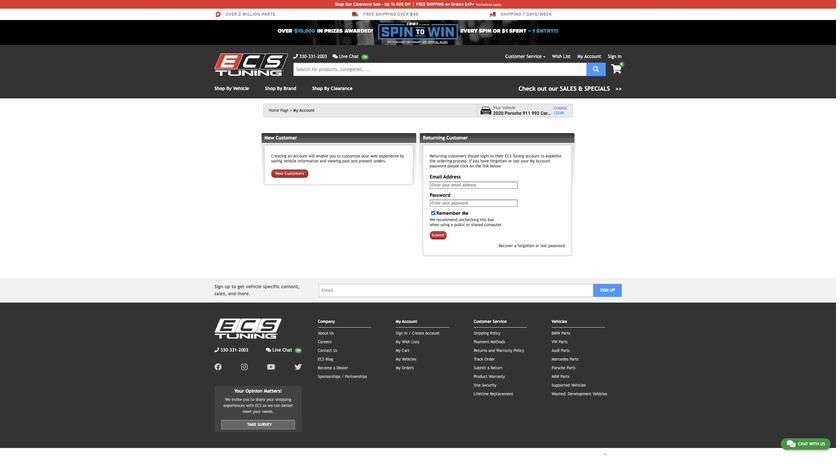 Task type: vqa. For each thing, say whether or not it's contained in the screenshot.
the Part inside '80232460892 80-23-2-460-892 80 23 2 460 892 80.23.2.460.892 ECS PART #'
no



Task type: describe. For each thing, give the bounding box(es) containing it.
1 horizontal spatial lost
[[541, 244, 547, 248]]

home page
[[269, 108, 289, 113]]

sponsorships
[[318, 374, 341, 379]]

1 vertical spatial forgotten
[[518, 244, 534, 248]]

matters!
[[264, 389, 282, 394]]

up for sign up
[[610, 288, 615, 293]]

list
[[563, 54, 571, 59]]

1 vertical spatial porsche
[[552, 366, 565, 370]]

wanted:
[[552, 392, 567, 397]]

sales & specials
[[560, 85, 610, 92]]

1 vertical spatial password
[[548, 244, 565, 248]]

process.
[[453, 159, 468, 164]]

customers
[[448, 154, 466, 159]]

1 horizontal spatial /
[[409, 331, 411, 336]]

sales,
[[214, 291, 227, 296]]

web
[[370, 154, 378, 159]]

on inside 'returning customers should login to their ecs tuning account to expedite the ordering process. if you have forgotten or lost your my account password please click on the link below.'
[[470, 164, 474, 169]]

product warranty
[[474, 374, 505, 379]]

my orders link
[[396, 366, 414, 370]]

phone image for top live chat "link"
[[293, 54, 298, 59]]

you inside creating an account will enable you to customize your web experience by saving vehicle information and viewing past and present orders.
[[330, 154, 336, 159]]

more.
[[238, 291, 251, 296]]

your inside creating an account will enable you to customize your web experience by saving vehicle information and viewing past and present orders.
[[361, 154, 369, 159]]

site
[[474, 383, 481, 388]]

330-331-2003 for top live chat "link"
[[299, 54, 327, 59]]

specials
[[584, 85, 610, 92]]

live for top live chat "link"
[[339, 54, 348, 59]]

vehicle inside the sign up to get vehicle specific content, sales, and more.
[[246, 284, 262, 289]]

if
[[469, 159, 472, 164]]

comments image for the bottom live chat "link"
[[266, 348, 271, 352]]

returns and warranty policy
[[474, 348, 524, 353]]

clear
[[554, 111, 564, 115]]

customer service button
[[505, 53, 546, 60]]

me
[[462, 210, 469, 216]]

returning customers should login to their ecs tuning account to expedite the ordering process. if you have forgotten or lost your my account password please click on the link below.
[[430, 154, 561, 169]]

service inside dropdown button
[[527, 54, 542, 59]]

sign up
[[600, 288, 615, 293]]

up
[[385, 2, 390, 7]]

and down enable
[[320, 159, 326, 164]]

email
[[430, 174, 442, 180]]

recommend
[[436, 218, 457, 222]]

1 vertical spatial ecs
[[318, 357, 324, 362]]

audi
[[552, 348, 560, 353]]

in
[[317, 28, 323, 34]]

box
[[488, 218, 494, 222]]

no
[[388, 41, 392, 44]]

0 horizontal spatial 331-
[[230, 347, 239, 353]]

page
[[280, 108, 289, 113]]

facebook logo image
[[214, 363, 222, 371]]

careers
[[318, 340, 331, 344]]

customers
[[285, 171, 304, 176]]

have
[[480, 159, 489, 164]]

your right 'meet'
[[253, 409, 261, 414]]

wanted: development vehicles
[[552, 392, 607, 397]]

opinion
[[246, 389, 263, 394]]

youtube logo image
[[267, 363, 275, 371]]

2 horizontal spatial my account
[[578, 54, 601, 59]]

shop for shop by clearance
[[312, 86, 323, 91]]

lists
[[411, 340, 419, 344]]

1 horizontal spatial live chat
[[339, 54, 359, 59]]

over for over 2 million parts
[[226, 12, 237, 17]]

2 ecs tuning image from the top
[[214, 319, 281, 339]]

your for your vehicle 2020 porsche 911 992 carrera s coupe h6 3.0l
[[493, 106, 501, 110]]

free shipping over $49
[[363, 12, 419, 17]]

shop for shop by brand
[[265, 86, 276, 91]]

by for vehicle
[[226, 86, 232, 91]]

home
[[269, 108, 279, 113]]

0 vertical spatial on
[[445, 2, 450, 7]]

contact us link
[[318, 348, 337, 353]]

this
[[480, 218, 487, 222]]

and down customize
[[351, 159, 358, 164]]

0 vertical spatial wish
[[552, 54, 562, 59]]

parts for vw parts
[[559, 340, 568, 344]]

shipping policy
[[474, 331, 501, 336]]

ecs inside we invite you to share your shopping experiences with ecs so we can better meet your needs.
[[255, 403, 262, 408]]

free ship ping on orders $49+ *exclusions apply
[[416, 2, 501, 7]]

us for about us
[[330, 331, 334, 336]]

shop our clearance sale - up to 80% off link
[[335, 1, 414, 7]]

shopping cart image
[[611, 64, 622, 74]]

330- for the bottom live chat "link"
[[220, 347, 230, 353]]

1 vertical spatial /
[[342, 374, 344, 379]]

vehicle inside your vehicle 2020 porsche 911 992 carrera s coupe h6 3.0l
[[502, 106, 515, 110]]

Email Address email field
[[430, 181, 518, 189]]

partnerships
[[345, 374, 367, 379]]

sign for sign in
[[608, 54, 616, 59]]

0 vertical spatial live chat link
[[332, 53, 368, 60]]

your inside 'returning customers should login to their ecs tuning account to expedite the ordering process. if you have forgotten or lost your my account password please click on the link below.'
[[521, 159, 529, 164]]

get
[[238, 284, 244, 289]]

ecs blog
[[318, 357, 333, 362]]

home page link
[[269, 108, 292, 113]]

free
[[363, 12, 374, 17]]

take
[[247, 422, 256, 427]]

survey
[[258, 422, 272, 427]]

.
[[448, 41, 448, 44]]

over
[[397, 12, 409, 17]]

change link
[[554, 106, 567, 111]]

enable
[[316, 154, 328, 159]]

shared
[[471, 223, 483, 227]]

over 2 million parts link
[[214, 11, 275, 17]]

lifetime
[[474, 392, 489, 397]]

remember me
[[436, 210, 469, 216]]

their
[[495, 154, 504, 159]]

330-331-2003 link for the bottom live chat "link"
[[214, 347, 248, 354]]

1 vertical spatial orders
[[402, 366, 414, 370]]

experiences
[[223, 403, 245, 408]]

1 vertical spatial service
[[493, 319, 507, 324]]

wish list
[[552, 54, 571, 59]]

supported vehicles link
[[552, 383, 586, 388]]

and up order
[[488, 348, 495, 353]]

supported vehicles
[[552, 383, 586, 388]]

a for become a dealer
[[333, 366, 335, 370]]

2 vertical spatial chat
[[798, 442, 808, 447]]

to left 'their'
[[490, 154, 494, 159]]

Password password field
[[430, 200, 518, 207]]

my orders
[[396, 366, 414, 370]]

over 2 million parts
[[226, 12, 275, 17]]

0 vertical spatial 331-
[[308, 54, 317, 59]]

link
[[482, 164, 489, 169]]

specific
[[263, 284, 280, 289]]

sign for sign up to get vehicle specific content, sales, and more.
[[214, 284, 223, 289]]

lifetime replacement
[[474, 392, 513, 397]]

your for your opinion matters!
[[234, 389, 244, 394]]

recover a forgotten or lost password
[[499, 244, 565, 248]]

or inside we recommend unchecking this box when using a public or shared computer.
[[466, 223, 470, 227]]

bmw parts link
[[552, 331, 570, 336]]

vehicles up bmw parts
[[552, 319, 567, 324]]

my inside 'returning customers should login to their ecs tuning account to expedite the ordering process. if you have forgotten or lost your my account password please click on the link below.'
[[530, 159, 535, 164]]

payment
[[474, 340, 489, 344]]

0 horizontal spatial my account
[[293, 108, 315, 113]]

unchecking
[[459, 218, 479, 222]]

to inside the sign up to get vehicle specific content, sales, and more.
[[232, 284, 236, 289]]

0 vertical spatial orders
[[451, 2, 464, 7]]

can
[[274, 403, 280, 408]]

parts for bmw parts
[[561, 331, 570, 336]]

prizes
[[324, 28, 343, 34]]

0 horizontal spatial live chat
[[273, 347, 292, 353]]

track
[[474, 357, 483, 362]]

2003 for the bottom live chat "link"
[[239, 347, 248, 353]]

comments image for chat with us link
[[787, 440, 796, 448]]

-
[[382, 2, 383, 7]]

sign in / create account
[[396, 331, 440, 336]]

account inside 'returning customers should login to their ecs tuning account to expedite the ordering process. if you have forgotten or lost your my account password please click on the link below.'
[[525, 154, 540, 159]]

customer up an
[[276, 135, 297, 141]]

meet
[[242, 409, 252, 414]]

your up 'we'
[[266, 397, 274, 402]]

shop for shop our clearance sale - up to 80% off
[[335, 2, 344, 7]]

lost inside 'returning customers should login to their ecs tuning account to expedite the ordering process. if you have forgotten or lost your my account password please click on the link below.'
[[513, 159, 520, 164]]

experience
[[379, 154, 399, 159]]

submit
[[474, 366, 486, 370]]

live for the bottom live chat "link"
[[273, 347, 281, 353]]

shop by clearance
[[312, 86, 352, 91]]

customer inside dropdown button
[[505, 54, 525, 59]]

1 vertical spatial customer service
[[474, 319, 507, 324]]

2
[[239, 12, 241, 17]]

new for new customer
[[265, 135, 274, 141]]



Task type: locate. For each thing, give the bounding box(es) containing it.
wish list link
[[552, 54, 571, 59]]

we up experiences
[[225, 397, 230, 402]]

phone image for the bottom live chat "link"
[[214, 348, 219, 352]]

login
[[480, 154, 489, 159]]

0 vertical spatial 330-331-2003 link
[[293, 53, 327, 60]]

become a dealer link
[[318, 366, 348, 370]]

1 vertical spatial 330-
[[220, 347, 230, 353]]

ping
[[435, 2, 444, 7]]

7
[[523, 12, 525, 17]]

to up viewing in the top of the page
[[337, 154, 341, 159]]

sign in / create account link
[[396, 331, 440, 336]]

content,
[[281, 284, 300, 289]]

1 vertical spatial 330-331-2003 link
[[214, 347, 248, 354]]

a right using
[[451, 223, 453, 227]]

you up viewing in the top of the page
[[330, 154, 336, 159]]

returning
[[423, 135, 445, 141], [430, 154, 447, 159]]

330-331-2003 link for top live chat "link"
[[293, 53, 327, 60]]

330-331-2003 link up the instagram logo
[[214, 347, 248, 354]]

by for brand
[[277, 86, 282, 91]]

by for clearance
[[324, 86, 329, 91]]

account inside 'returning customers should login to their ecs tuning account to expedite the ordering process. if you have forgotten or lost your my account password please click on the link below.'
[[536, 159, 550, 164]]

to left get
[[232, 284, 236, 289]]

customer service inside dropdown button
[[505, 54, 542, 59]]

/ down dealer
[[342, 374, 344, 379]]

will
[[309, 154, 315, 159]]

we inside we invite you to share your shopping experiences with ecs so we can better meet your needs.
[[225, 397, 230, 402]]

1 vertical spatial 331-
[[230, 347, 239, 353]]

new up creating
[[265, 135, 274, 141]]

comments image up youtube logo
[[266, 348, 271, 352]]

1 horizontal spatial 330-
[[299, 54, 308, 59]]

1 vertical spatial phone image
[[214, 348, 219, 352]]

customize
[[342, 154, 360, 159]]

phone image up facebook logo
[[214, 348, 219, 352]]

1 vertical spatial live
[[273, 347, 281, 353]]

payment methods link
[[474, 340, 505, 344]]

comments image inside chat with us link
[[787, 440, 796, 448]]

sign for sign in / create account
[[396, 331, 403, 336]]

customer up customers
[[446, 135, 468, 141]]

0 vertical spatial you
[[330, 154, 336, 159]]

0 vertical spatial the
[[430, 159, 436, 164]]

1 vertical spatial we
[[225, 397, 230, 402]]

us inside chat with us link
[[820, 442, 825, 447]]

vehicle
[[233, 86, 249, 91], [502, 106, 515, 110]]

live chat up youtube logo
[[273, 347, 292, 353]]

phone image down $15,000
[[293, 54, 298, 59]]

0 horizontal spatial /
[[342, 374, 344, 379]]

account right create at the bottom of page
[[425, 331, 440, 336]]

0 vertical spatial phone image
[[293, 54, 298, 59]]

comments image left chat with us
[[787, 440, 796, 448]]

1 account from the left
[[293, 154, 307, 159]]

on right ping
[[445, 2, 450, 7]]

2 horizontal spatial you
[[473, 159, 479, 164]]

sign up button
[[593, 284, 622, 297]]

live chat link
[[332, 53, 368, 60], [266, 347, 302, 354]]

vehicle
[[284, 159, 296, 164], [246, 284, 262, 289]]

1 horizontal spatial live chat link
[[332, 53, 368, 60]]

sales & specials link
[[519, 84, 622, 93]]

1 vertical spatial with
[[809, 442, 819, 447]]

1 horizontal spatial orders
[[451, 2, 464, 7]]

shop by vehicle link
[[214, 86, 249, 91]]

new down saving
[[275, 171, 283, 176]]

wish
[[552, 54, 562, 59], [402, 340, 410, 344]]

vw
[[552, 340, 557, 344]]

0 vertical spatial new
[[265, 135, 274, 141]]

every spin or $1 spent = 1 entry!!!
[[460, 28, 558, 34]]

your up 2020
[[493, 106, 501, 110]]

0 horizontal spatial the
[[430, 159, 436, 164]]

shipping left the 7
[[501, 12, 521, 17]]

returns and warranty policy link
[[474, 348, 524, 353]]

you inside 'returning customers should login to their ecs tuning account to expedite the ordering process. if you have forgotten or lost your my account password please click on the link below.'
[[473, 159, 479, 164]]

1 horizontal spatial new
[[275, 171, 283, 176]]

chat for top live chat "link"
[[349, 54, 359, 59]]

live up youtube logo
[[273, 347, 281, 353]]

0 horizontal spatial vehicle
[[233, 86, 249, 91]]

forgotten down 'their'
[[490, 159, 507, 164]]

0 horizontal spatial you
[[243, 397, 249, 402]]

$49+
[[465, 2, 474, 7]]

0 horizontal spatial service
[[493, 319, 507, 324]]

0 horizontal spatial porsche
[[505, 110, 522, 116]]

2003 for top live chat "link"
[[317, 54, 327, 59]]

0 vertical spatial live
[[339, 54, 348, 59]]

customer down spent
[[505, 54, 525, 59]]

1 horizontal spatial 331-
[[308, 54, 317, 59]]

to inside creating an account will enable you to customize your web experience by saving vehicle information and viewing past and present orders.
[[337, 154, 341, 159]]

comments image
[[332, 54, 338, 59], [266, 348, 271, 352], [787, 440, 796, 448]]

shipping 7 days/week link
[[489, 11, 552, 17]]

past
[[342, 159, 350, 164]]

porsche left 911
[[505, 110, 522, 116]]

site security
[[474, 383, 496, 388]]

wish left list
[[552, 54, 562, 59]]

1 vertical spatial warranty
[[489, 374, 505, 379]]

with inside we invite you to share your shopping experiences with ecs so we can better meet your needs.
[[246, 403, 254, 408]]

1 vertical spatial wish
[[402, 340, 410, 344]]

warranty down return
[[489, 374, 505, 379]]

vw parts
[[552, 340, 568, 344]]

1 horizontal spatial comments image
[[332, 54, 338, 59]]

search image
[[593, 66, 599, 72]]

0 horizontal spatial chat
[[282, 347, 292, 353]]

orders left $49+
[[451, 2, 464, 7]]

shopping
[[275, 397, 291, 402]]

twitter logo image
[[295, 363, 302, 371]]

returning for returning customer
[[423, 135, 445, 141]]

by
[[226, 86, 232, 91], [277, 86, 282, 91], [324, 86, 329, 91]]

comments image for top live chat "link"
[[332, 54, 338, 59]]

my account up sign in / create account link
[[396, 319, 417, 324]]

your up the present
[[361, 154, 369, 159]]

0 horizontal spatial lost
[[513, 159, 520, 164]]

your inside your vehicle 2020 porsche 911 992 carrera s coupe h6 3.0l
[[493, 106, 501, 110]]

live chat link down prizes
[[332, 53, 368, 60]]

1 horizontal spatial password
[[548, 244, 565, 248]]

Search text field
[[293, 63, 586, 76]]

parts up "mercedes parts"
[[561, 348, 570, 353]]

0 horizontal spatial 2003
[[239, 347, 248, 353]]

return
[[491, 366, 503, 370]]

0 vertical spatial service
[[527, 54, 542, 59]]

2003 down in
[[317, 54, 327, 59]]

0 vertical spatial porsche
[[505, 110, 522, 116]]

3 by from the left
[[324, 86, 329, 91]]

you inside we invite you to share your shopping experiences with ecs so we can better meet your needs.
[[243, 397, 249, 402]]

sign for sign up
[[600, 288, 609, 293]]

your down tuning
[[521, 159, 529, 164]]

0 horizontal spatial 330-331-2003
[[220, 347, 248, 353]]

returning for returning customers should login to their ecs tuning account to expedite the ordering process. if you have forgotten or lost your my account password please click on the link below.
[[430, 154, 447, 159]]

spent
[[509, 28, 526, 34]]

parts right bmw
[[561, 331, 570, 336]]

my account up search icon
[[578, 54, 601, 59]]

live chat
[[339, 54, 359, 59], [273, 347, 292, 353]]

to
[[391, 2, 395, 7]]

1 horizontal spatial my account
[[396, 319, 417, 324]]

330- for top live chat "link"
[[299, 54, 308, 59]]

my vehicles link
[[396, 357, 416, 362]]

service up shipping policy link
[[493, 319, 507, 324]]

ecs tuning image
[[214, 53, 288, 76], [214, 319, 281, 339]]

email address
[[430, 174, 461, 180]]

0 horizontal spatial policy
[[490, 331, 501, 336]]

0 horizontal spatial wish
[[402, 340, 410, 344]]

1 horizontal spatial 330-331-2003 link
[[293, 53, 327, 60]]

1 vertical spatial shipping
[[474, 331, 489, 336]]

1 horizontal spatial wish
[[552, 54, 562, 59]]

2003 up the instagram logo
[[239, 347, 248, 353]]

0 horizontal spatial with
[[246, 403, 254, 408]]

1 by from the left
[[226, 86, 232, 91]]

330-331-2003 link
[[293, 53, 327, 60], [214, 347, 248, 354]]

sale
[[373, 2, 381, 7]]

take survey link
[[221, 420, 295, 429]]

0 vertical spatial customer service
[[505, 54, 542, 59]]

invite
[[232, 397, 242, 402]]

*exclusions
[[475, 3, 492, 6]]

shipping 7 days/week
[[501, 12, 552, 17]]

in
[[618, 54, 622, 59], [404, 331, 408, 336]]

the left link at top
[[475, 164, 481, 169]]

0 link
[[606, 62, 624, 74]]

0 horizontal spatial live
[[273, 347, 281, 353]]

1 vertical spatial on
[[470, 164, 474, 169]]

330-331-2003 down the over $15,000 in prizes
[[299, 54, 327, 59]]

1 horizontal spatial account
[[525, 154, 540, 159]]

330-331-2003 link down the over $15,000 in prizes
[[293, 53, 327, 60]]

and inside the sign up to get vehicle specific content, sales, and more.
[[228, 291, 236, 296]]

0 vertical spatial vehicle
[[284, 159, 296, 164]]

992
[[532, 110, 539, 116]]

the left ordering
[[430, 159, 436, 164]]

become
[[318, 366, 332, 370]]

new for new customers
[[275, 171, 283, 176]]

off
[[405, 2, 411, 7]]

a for recover a forgotten or lost password
[[514, 244, 516, 248]]

computer.
[[484, 223, 502, 227]]

ecs left so
[[255, 403, 262, 408]]

service down the 1
[[527, 54, 542, 59]]

1
[[533, 28, 535, 34]]

up inside the sign up to get vehicle specific content, sales, and more.
[[225, 284, 230, 289]]

2 by from the left
[[277, 86, 282, 91]]

None submit
[[430, 231, 446, 240]]

to inside we invite you to share your shopping experiences with ecs so we can better meet your needs.
[[251, 397, 254, 402]]

track order link
[[474, 357, 495, 362]]

orders down my vehicles link
[[402, 366, 414, 370]]

330- up facebook logo
[[220, 347, 230, 353]]

in for sign in / create account
[[404, 331, 408, 336]]

security
[[482, 383, 496, 388]]

comments image down prizes
[[332, 54, 338, 59]]

0 horizontal spatial account
[[293, 154, 307, 159]]

ecs tuning 'spin to win' contest logo image
[[378, 23, 458, 39]]

apply
[[493, 3, 501, 6]]

shop by clearance link
[[312, 86, 352, 91]]

parts for mercedes parts
[[570, 357, 579, 362]]

0 horizontal spatial ecs
[[255, 403, 262, 408]]

on down if
[[470, 164, 474, 169]]

0 horizontal spatial your
[[234, 389, 244, 394]]

330- down $15,000
[[299, 54, 308, 59]]

in up 0
[[618, 54, 622, 59]]

over left $15,000
[[278, 28, 292, 34]]

customer service down spent
[[505, 54, 542, 59]]

your up "invite"
[[234, 389, 244, 394]]

1 horizontal spatial on
[[470, 164, 474, 169]]

1 horizontal spatial vehicle
[[284, 159, 296, 164]]

2 account from the left
[[525, 154, 540, 159]]

shipping for shipping policy
[[474, 331, 489, 336]]

shipping up payment
[[474, 331, 489, 336]]

331-
[[308, 54, 317, 59], [230, 347, 239, 353]]

in for sign in
[[618, 54, 622, 59]]

1 horizontal spatial clearance
[[353, 2, 372, 7]]

account inside creating an account will enable you to customize your web experience by saving vehicle information and viewing past and present orders.
[[293, 154, 307, 159]]

sponsorships / partnerships
[[318, 374, 367, 379]]

a inside we recommend unchecking this box when using a public or shared computer.
[[451, 223, 453, 227]]

my account right page
[[293, 108, 315, 113]]

shop by brand
[[265, 86, 296, 91]]

your vehicle 2020 porsche 911 992 carrera s coupe h6 3.0l
[[493, 106, 591, 116]]

account up information
[[293, 154, 307, 159]]

0 horizontal spatial vehicle
[[246, 284, 262, 289]]

1 horizontal spatial in
[[618, 54, 622, 59]]

1 vertical spatial live chat link
[[266, 347, 302, 354]]

parts up porsche parts
[[570, 357, 579, 362]]

account right tuning
[[525, 154, 540, 159]]

password inside 'returning customers should login to their ecs tuning account to expedite the ordering process. if you have forgotten or lost your my account password please click on the link below.'
[[430, 164, 446, 169]]

or inside 'returning customers should login to their ecs tuning account to expedite the ordering process. if you have forgotten or lost your my account password please click on the link below.'
[[508, 159, 512, 164]]

911
[[523, 110, 531, 116]]

Email email field
[[319, 284, 593, 297]]

parts for mini parts
[[561, 374, 569, 379]]

up inside button
[[610, 288, 615, 293]]

0 vertical spatial warranty
[[496, 348, 512, 353]]

0 vertical spatial lost
[[513, 159, 520, 164]]

330-331-2003 for the bottom live chat "link"
[[220, 347, 248, 353]]

2 horizontal spatial by
[[324, 86, 329, 91]]

ecs right 'their'
[[505, 154, 511, 159]]

cart
[[402, 348, 409, 353]]

1 vertical spatial comments image
[[266, 348, 271, 352]]

phone image
[[293, 54, 298, 59], [214, 348, 219, 352]]

account up search icon
[[584, 54, 601, 59]]

ecs left blog
[[318, 357, 324, 362]]

0 vertical spatial with
[[246, 403, 254, 408]]

0 vertical spatial live chat
[[339, 54, 359, 59]]

we for we recommend unchecking this box when using a public or shared computer.
[[430, 218, 435, 222]]

parts down mercedes parts link
[[567, 366, 576, 370]]

vehicles right development
[[593, 392, 607, 397]]

returning inside 'returning customers should login to their ecs tuning account to expedite the ordering process. if you have forgotten or lost your my account password please click on the link below.'
[[430, 154, 447, 159]]

porsche inside your vehicle 2020 porsche 911 992 carrera s coupe h6 3.0l
[[505, 110, 522, 116]]

vehicle down an
[[284, 159, 296, 164]]

$15,000
[[294, 28, 315, 34]]

and right sales,
[[228, 291, 236, 296]]

/ left create at the bottom of page
[[409, 331, 411, 336]]

over left 2
[[226, 12, 237, 17]]

0 vertical spatial vehicle
[[233, 86, 249, 91]]

we invite you to share your shopping experiences with ecs so we can better meet your needs.
[[223, 397, 293, 414]]

0 horizontal spatial 330-
[[220, 347, 230, 353]]

2 vertical spatial ecs
[[255, 403, 262, 408]]

1 vertical spatial in
[[404, 331, 408, 336]]

vehicle up the more.
[[246, 284, 262, 289]]

purchase
[[392, 41, 406, 44]]

0 vertical spatial ecs
[[505, 154, 511, 159]]

a right recover
[[514, 244, 516, 248]]

330-331-2003 up the instagram logo
[[220, 347, 248, 353]]

submit a return link
[[474, 366, 503, 370]]

1 ecs tuning image from the top
[[214, 53, 288, 76]]

2 vertical spatial my account
[[396, 319, 417, 324]]

1 horizontal spatial policy
[[514, 348, 524, 353]]

warranty down 'methods'
[[496, 348, 512, 353]]

vehicles down cart
[[402, 357, 416, 362]]

shipping inside shipping 7 days/week "link"
[[501, 12, 521, 17]]

contact us
[[318, 348, 337, 353]]

0 horizontal spatial new
[[265, 135, 274, 141]]

1 horizontal spatial live
[[339, 54, 348, 59]]

live down prizes
[[339, 54, 348, 59]]

vehicle inside creating an account will enable you to customize your web experience by saving vehicle information and viewing past and present orders.
[[284, 159, 296, 164]]

live chat down prizes
[[339, 54, 359, 59]]

1 horizontal spatial chat
[[349, 54, 359, 59]]

to left expedite
[[541, 154, 544, 159]]

you right if
[[473, 159, 479, 164]]

0 horizontal spatial forgotten
[[490, 159, 507, 164]]

a left return
[[487, 366, 489, 370]]

mini parts link
[[552, 374, 569, 379]]

parts for audi parts
[[561, 348, 570, 353]]

0 vertical spatial in
[[618, 54, 622, 59]]

us for contact us
[[333, 348, 337, 353]]

we up when
[[430, 218, 435, 222]]

clearance
[[353, 2, 372, 7], [331, 86, 352, 91]]

customer up shipping policy link
[[474, 319, 492, 324]]

mercedes parts link
[[552, 357, 579, 362]]

account down expedite
[[536, 159, 550, 164]]

up for sign up to get vehicle specific content, sales, and more.
[[225, 284, 230, 289]]

change
[[554, 106, 567, 110]]

wish up cart
[[402, 340, 410, 344]]

over
[[226, 12, 237, 17], [278, 28, 292, 34]]

1 horizontal spatial with
[[809, 442, 819, 447]]

clearance for our
[[353, 2, 372, 7]]

address
[[443, 174, 461, 180]]

parts for porsche parts
[[567, 366, 576, 370]]

account up sign in / create account link
[[402, 319, 417, 324]]

forgotten inside 'returning customers should login to their ecs tuning account to expedite the ordering process. if you have forgotten or lost your my account password please click on the link below.'
[[490, 159, 507, 164]]

brand
[[284, 86, 296, 91]]

1 horizontal spatial vehicle
[[502, 106, 515, 110]]

clearance for by
[[331, 86, 352, 91]]

1 vertical spatial policy
[[514, 348, 524, 353]]

forgotten right recover
[[518, 244, 534, 248]]

sign inside button
[[600, 288, 609, 293]]

to left share
[[251, 397, 254, 402]]

0 horizontal spatial over
[[226, 12, 237, 17]]

vehicles
[[552, 319, 567, 324], [402, 357, 416, 362], [571, 383, 586, 388], [593, 392, 607, 397]]

0 horizontal spatial in
[[404, 331, 408, 336]]

track order
[[474, 357, 495, 362]]

1 horizontal spatial 2003
[[317, 54, 327, 59]]

see
[[423, 41, 427, 44]]

0 vertical spatial password
[[430, 164, 446, 169]]

mini parts
[[552, 374, 569, 379]]

chat for the bottom live chat "link"
[[282, 347, 292, 353]]

a left dealer
[[333, 366, 335, 370]]

shipping for shipping 7 days/week
[[501, 12, 521, 17]]

1 horizontal spatial you
[[330, 154, 336, 159]]

1 horizontal spatial the
[[475, 164, 481, 169]]

parts right the vw
[[559, 340, 568, 344]]

2 vertical spatial comments image
[[787, 440, 796, 448]]

0 vertical spatial forgotten
[[490, 159, 507, 164]]

or
[[493, 28, 501, 34], [508, 159, 512, 164], [466, 223, 470, 227], [536, 244, 539, 248]]

parts down porsche parts
[[561, 374, 569, 379]]

Remember Me checkbox
[[431, 211, 435, 215]]

sign inside the sign up to get vehicle specific content, sales, and more.
[[214, 284, 223, 289]]

0 vertical spatial 2003
[[317, 54, 327, 59]]

in up the 'my wish lists' link
[[404, 331, 408, 336]]

ecs inside 'returning customers should login to their ecs tuning account to expedite the ordering process. if you have forgotten or lost your my account password please click on the link below.'
[[505, 154, 511, 159]]

instagram logo image
[[241, 363, 248, 371]]

1 vertical spatial vehicle
[[502, 106, 515, 110]]

2 vertical spatial you
[[243, 397, 249, 402]]

1 vertical spatial my account
[[293, 108, 315, 113]]

you right "invite"
[[243, 397, 249, 402]]

a for submit a return
[[487, 366, 489, 370]]

vehicles up wanted: development vehicles link on the bottom of page
[[571, 383, 586, 388]]

porsche down mercedes
[[552, 366, 565, 370]]

remember
[[436, 210, 461, 216]]

0 horizontal spatial by
[[226, 86, 232, 91]]

2 horizontal spatial comments image
[[787, 440, 796, 448]]

customer service up shipping policy link
[[474, 319, 507, 324]]

live chat link up youtube logo
[[266, 347, 302, 354]]

1 vertical spatial chat
[[282, 347, 292, 353]]

so
[[263, 403, 267, 408]]

we inside we recommend unchecking this box when using a public or shared computer.
[[430, 218, 435, 222]]

my wish lists
[[396, 340, 419, 344]]

1 vertical spatial returning
[[430, 154, 447, 159]]

over for over $15,000 in prizes
[[278, 28, 292, 34]]

account right page
[[299, 108, 315, 113]]

bmw parts
[[552, 331, 570, 336]]

0 vertical spatial my account
[[578, 54, 601, 59]]

shop for shop by vehicle
[[214, 86, 225, 91]]

we for we invite you to share your shopping experiences with ecs so we can better meet your needs.
[[225, 397, 230, 402]]

when
[[430, 223, 439, 227]]



